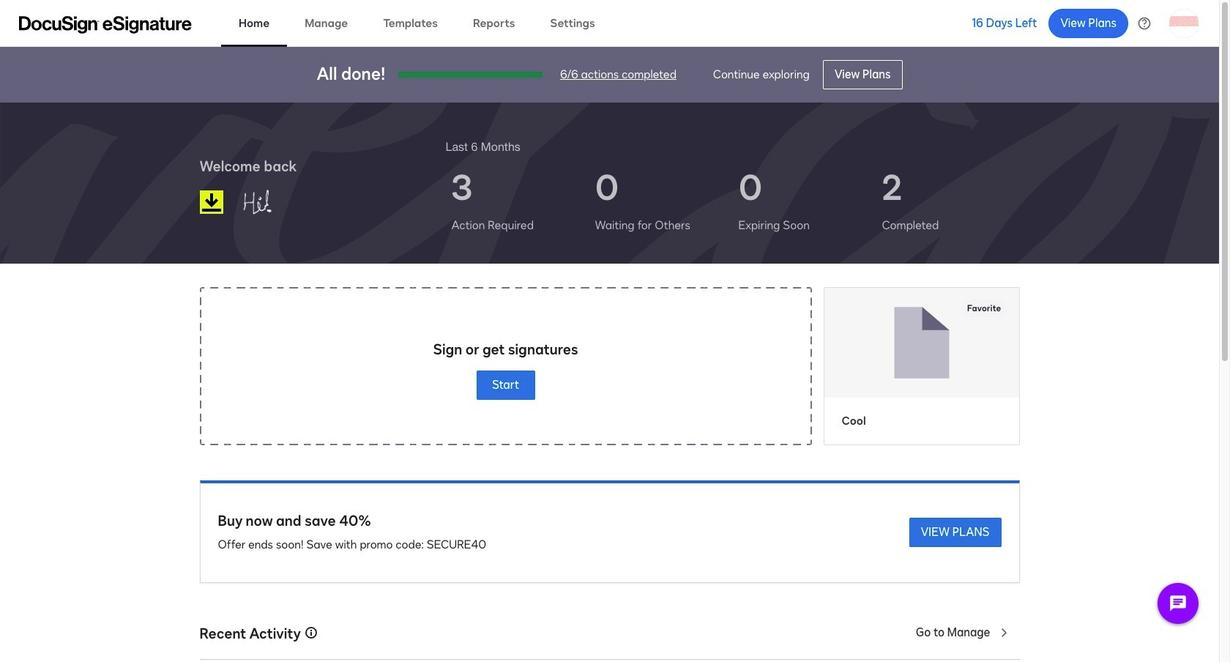 Task type: describe. For each thing, give the bounding box(es) containing it.
your uploaded profile image image
[[1170, 8, 1199, 38]]

generic name image
[[236, 183, 312, 221]]

use cool image
[[824, 288, 1019, 397]]



Task type: locate. For each thing, give the bounding box(es) containing it.
heading
[[446, 138, 521, 155]]

docusign esignature image
[[19, 16, 192, 33]]

list
[[446, 155, 1020, 246]]

docusignlogo image
[[200, 190, 223, 214]]



